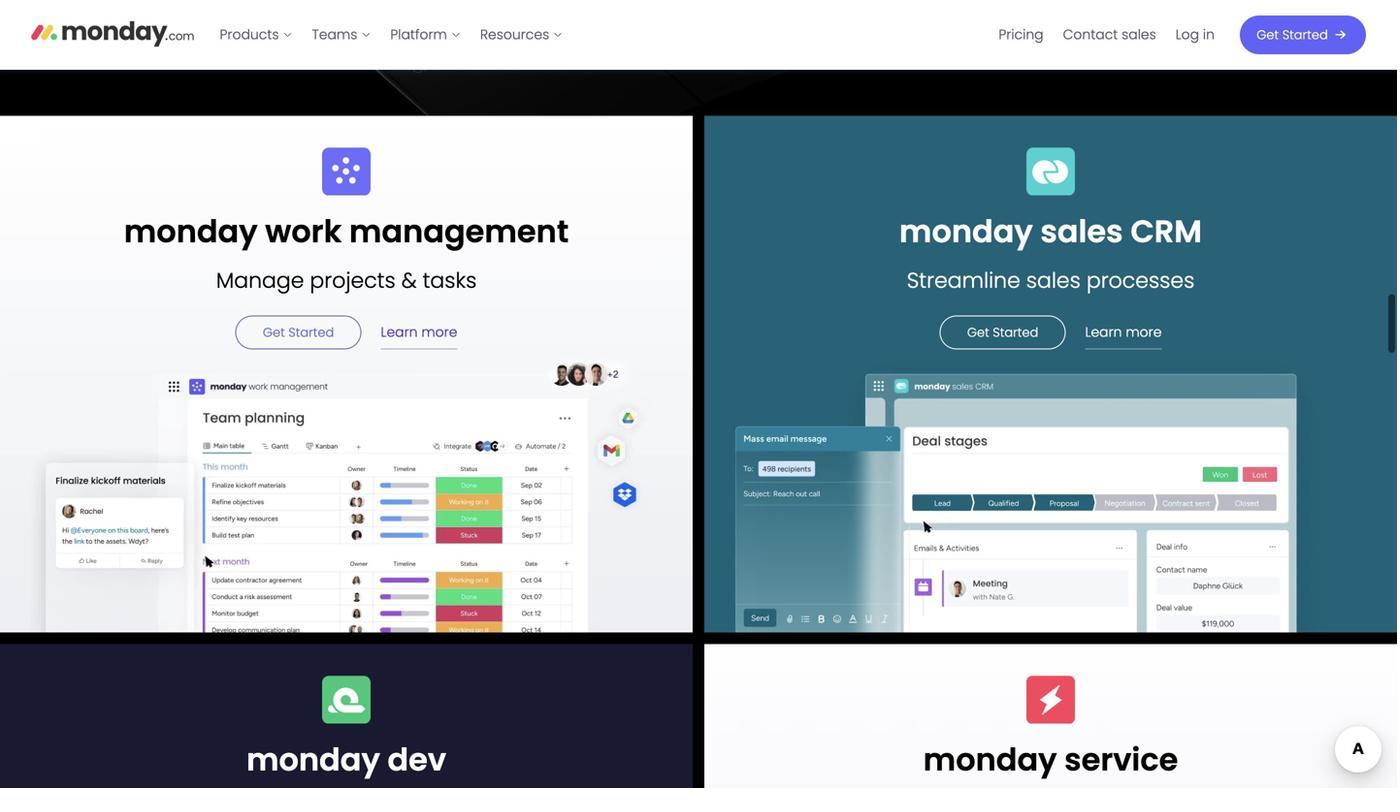 Task type: describe. For each thing, give the bounding box(es) containing it.
more for crm
[[1126, 323, 1162, 342]]

sales for monday
[[1041, 210, 1123, 253]]

dev
[[388, 739, 446, 782]]

processes
[[1087, 266, 1195, 295]]

more for management
[[421, 323, 457, 342]]

group 1261164296 image
[[1027, 676, 1075, 724]]

teams
[[312, 25, 357, 44]]

resources link
[[470, 19, 573, 51]]

get started inside main element
[[1257, 26, 1328, 44]]

service
[[1065, 739, 1178, 782]]

products
[[220, 25, 279, 44]]

pricing link
[[989, 19, 1053, 51]]

sales for contact
[[1122, 25, 1156, 44]]

get for monday work management
[[263, 324, 285, 342]]

get inside main element
[[1257, 26, 1279, 44]]

get started button for monday sales crm
[[940, 316, 1066, 350]]

log in link
[[1166, 19, 1225, 51]]

group 1261164294 image
[[322, 147, 370, 196]]

learn more link for management
[[381, 316, 457, 350]]

learn more for management
[[381, 323, 457, 342]]

monday.com logo image
[[31, 13, 195, 53]]

get started for monday work management
[[263, 324, 334, 342]]

get started button for monday work management
[[235, 316, 361, 350]]

get started for monday sales crm
[[967, 324, 1039, 342]]

tasks
[[423, 266, 477, 295]]

learn more link for crm
[[1085, 316, 1162, 350]]

monday sales crm
[[899, 210, 1202, 253]]

resources
[[480, 25, 549, 44]]

manage
[[216, 266, 304, 295]]

&
[[401, 266, 417, 295]]

learn for management
[[381, 323, 418, 342]]

learn more for crm
[[1085, 323, 1162, 342]]

in
[[1203, 25, 1215, 44]]

monday for monday work management
[[124, 210, 258, 253]]

management
[[349, 210, 569, 253]]

list containing pricing
[[989, 0, 1225, 70]]

monday for monday dev
[[246, 739, 380, 782]]

projects
[[310, 266, 396, 295]]

streamline sales processes
[[907, 266, 1195, 295]]



Task type: vqa. For each thing, say whether or not it's contained in the screenshot.
EMAIL
no



Task type: locate. For each thing, give the bounding box(es) containing it.
more down processes
[[1126, 323, 1162, 342]]

1 horizontal spatial get started
[[967, 324, 1039, 342]]

list
[[210, 0, 573, 70], [989, 0, 1225, 70]]

products link
[[210, 19, 302, 51]]

0 horizontal spatial list
[[210, 0, 573, 70]]

learn more link down processes
[[1085, 316, 1162, 350]]

monday down group 1261164295 image
[[246, 739, 380, 782]]

1 learn more from the left
[[381, 323, 457, 342]]

get started button
[[1240, 16, 1366, 54], [235, 316, 361, 350], [940, 316, 1066, 350]]

2 horizontal spatial started
[[1282, 26, 1328, 44]]

main element
[[210, 0, 1366, 70]]

2 learn more from the left
[[1085, 323, 1162, 342]]

2 horizontal spatial get started button
[[1240, 16, 1366, 54]]

sales right contact
[[1122, 25, 1156, 44]]

teams link
[[302, 19, 381, 51]]

learn more down processes
[[1085, 323, 1162, 342]]

1 learn more link from the left
[[381, 316, 457, 350]]

started down manage projects & tasks
[[288, 324, 334, 342]]

more
[[421, 323, 457, 342], [1126, 323, 1162, 342]]

group 1261164295 image
[[322, 676, 370, 724]]

more down tasks
[[421, 323, 457, 342]]

get started down streamline
[[967, 324, 1039, 342]]

get started button down manage
[[235, 316, 361, 350]]

sales inside main element
[[1122, 25, 1156, 44]]

0 horizontal spatial learn more link
[[381, 316, 457, 350]]

contact
[[1063, 25, 1118, 44]]

contact sales
[[1063, 25, 1156, 44]]

learn down processes
[[1085, 323, 1122, 342]]

1 horizontal spatial get started button
[[940, 316, 1066, 350]]

2 list from the left
[[989, 0, 1225, 70]]

0 horizontal spatial started
[[288, 324, 334, 342]]

started
[[1282, 26, 1328, 44], [288, 324, 334, 342], [993, 324, 1039, 342]]

1 horizontal spatial learn more
[[1085, 323, 1162, 342]]

get started button inside main element
[[1240, 16, 1366, 54]]

get started down manage
[[263, 324, 334, 342]]

streamline
[[907, 266, 1021, 295]]

work
[[265, 210, 342, 253]]

started right in
[[1282, 26, 1328, 44]]

monday up manage
[[124, 210, 258, 253]]

monday for monday sales crm
[[899, 210, 1033, 253]]

0 vertical spatial sales
[[1122, 25, 1156, 44]]

learn more
[[381, 323, 457, 342], [1085, 323, 1162, 342]]

0 horizontal spatial learn more
[[381, 323, 457, 342]]

monday work management
[[124, 210, 569, 253]]

2 learn more link from the left
[[1085, 316, 1162, 350]]

1 horizontal spatial get
[[967, 324, 989, 342]]

monday up streamline
[[899, 210, 1033, 253]]

2 more from the left
[[1126, 323, 1162, 342]]

log in
[[1176, 25, 1215, 44]]

get started button right in
[[1240, 16, 1366, 54]]

0 horizontal spatial get started
[[263, 324, 334, 342]]

learn
[[381, 323, 418, 342], [1085, 323, 1122, 342]]

2 learn from the left
[[1085, 323, 1122, 342]]

started inside main element
[[1282, 26, 1328, 44]]

1 horizontal spatial learn more link
[[1085, 316, 1162, 350]]

0 horizontal spatial get
[[263, 324, 285, 342]]

1 list from the left
[[210, 0, 573, 70]]

crm
[[1131, 210, 1202, 253]]

sales
[[1122, 25, 1156, 44], [1041, 210, 1123, 253], [1026, 266, 1081, 295]]

1 horizontal spatial started
[[993, 324, 1039, 342]]

2 vertical spatial sales
[[1026, 266, 1081, 295]]

1 more from the left
[[421, 323, 457, 342]]

learn more link down &
[[381, 316, 457, 350]]

monday for monday service
[[923, 739, 1057, 782]]

2 horizontal spatial get started
[[1257, 26, 1328, 44]]

started for monday work management
[[288, 324, 334, 342]]

started for monday sales crm
[[993, 324, 1039, 342]]

started down streamline sales processes on the top
[[993, 324, 1039, 342]]

monday
[[124, 210, 258, 253], [899, 210, 1033, 253], [246, 739, 380, 782], [923, 739, 1057, 782]]

0 horizontal spatial more
[[421, 323, 457, 342]]

sales down "monday sales crm"
[[1026, 266, 1081, 295]]

learn down &
[[381, 323, 418, 342]]

learn more down &
[[381, 323, 457, 342]]

monday dev
[[246, 739, 446, 782]]

get started
[[1257, 26, 1328, 44], [263, 324, 334, 342], [967, 324, 1039, 342]]

list containing products
[[210, 0, 573, 70]]

contact sales link
[[1053, 19, 1166, 51]]

2 horizontal spatial get
[[1257, 26, 1279, 44]]

get started right in
[[1257, 26, 1328, 44]]

pricing
[[999, 25, 1044, 44]]

get started button down streamline
[[940, 316, 1066, 350]]

monday service
[[923, 739, 1178, 782]]

get down streamline
[[967, 324, 989, 342]]

isometric 5 image
[[0, 0, 1397, 116]]

get
[[1257, 26, 1279, 44], [263, 324, 285, 342], [967, 324, 989, 342]]

learn for crm
[[1085, 323, 1122, 342]]

1 horizontal spatial learn
[[1085, 323, 1122, 342]]

monday down 'group 1261164296' image
[[923, 739, 1057, 782]]

0 horizontal spatial learn
[[381, 323, 418, 342]]

1 horizontal spatial more
[[1126, 323, 1162, 342]]

platform
[[390, 25, 447, 44]]

1 vertical spatial sales
[[1041, 210, 1123, 253]]

manage projects & tasks
[[216, 266, 477, 295]]

sales up streamline sales processes on the top
[[1041, 210, 1123, 253]]

sales for streamline
[[1026, 266, 1081, 295]]

get for monday sales crm
[[967, 324, 989, 342]]

group 1261164293 image
[[1027, 147, 1075, 196]]

platform link
[[381, 19, 470, 51]]

0 horizontal spatial get started button
[[235, 316, 361, 350]]

1 learn from the left
[[381, 323, 418, 342]]

log
[[1176, 25, 1199, 44]]

get down manage
[[263, 324, 285, 342]]

learn more link
[[381, 316, 457, 350], [1085, 316, 1162, 350]]

get right in
[[1257, 26, 1279, 44]]

1 horizontal spatial list
[[989, 0, 1225, 70]]



